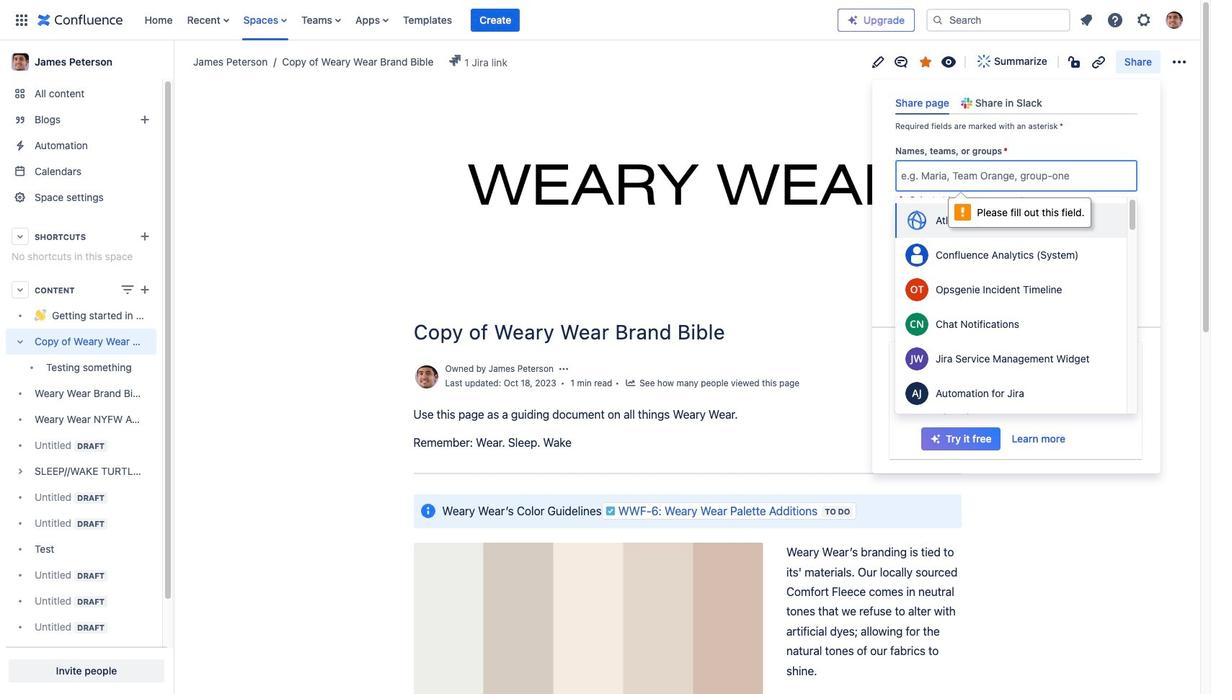 Task type: describe. For each thing, give the bounding box(es) containing it.
tree inside space element
[[6, 303, 156, 666]]

Search field
[[927, 8, 1071, 31]]

more actions image
[[1171, 53, 1188, 70]]

add shortcut image
[[136, 228, 154, 245]]

unstar image
[[917, 53, 934, 70]]

premium image
[[847, 14, 859, 26]]

more information about james peterson image
[[414, 364, 439, 390]]

search image
[[932, 14, 944, 26]]

manage page ownership image
[[558, 364, 570, 375]]

appswitcher icon image
[[13, 11, 30, 28]]

collapse sidebar image
[[157, 48, 189, 76]]

Anything they should know? text field
[[896, 231, 1138, 286]]

help icon image
[[1107, 11, 1124, 28]]

neutrals.png image
[[414, 543, 763, 694]]

list for appswitcher icon
[[137, 0, 838, 40]]



Task type: locate. For each thing, give the bounding box(es) containing it.
group
[[922, 428, 1074, 451]]

tree
[[6, 303, 156, 666]]

tree item
[[6, 329, 156, 381]]

  text field
[[901, 169, 904, 183]]

no restrictions image
[[1067, 53, 1084, 70]]

copy link image
[[1090, 53, 1107, 70]]

change view image
[[119, 281, 136, 299]]

None search field
[[927, 8, 1071, 31]]

list item inside list
[[471, 8, 520, 31]]

settings icon image
[[1136, 11, 1153, 28]]

tab list
[[890, 91, 1144, 115]]

1 horizontal spatial list
[[1074, 7, 1192, 33]]

panel info image
[[419, 503, 437, 520]]

edit this page image
[[870, 53, 887, 70]]

tree item inside space element
[[6, 329, 156, 381]]

create a page image
[[136, 281, 154, 299]]

confluence image
[[37, 11, 123, 28], [37, 11, 123, 28]]

list item
[[471, 8, 520, 31]]

stop watching image
[[940, 53, 958, 70]]

banner
[[0, 0, 1201, 40]]

list
[[137, 0, 838, 40], [1074, 7, 1192, 33]]

create a blog image
[[136, 111, 154, 128]]

error image
[[896, 195, 907, 206]]

list for premium icon
[[1074, 7, 1192, 33]]

your profile and preferences image
[[1166, 11, 1183, 28]]

notification icon image
[[1078, 11, 1095, 28]]

space element
[[0, 40, 173, 694]]

0 horizontal spatial list
[[137, 0, 838, 40]]

global element
[[9, 0, 838, 40]]



Task type: vqa. For each thing, say whether or not it's contained in the screenshot.
actions image
no



